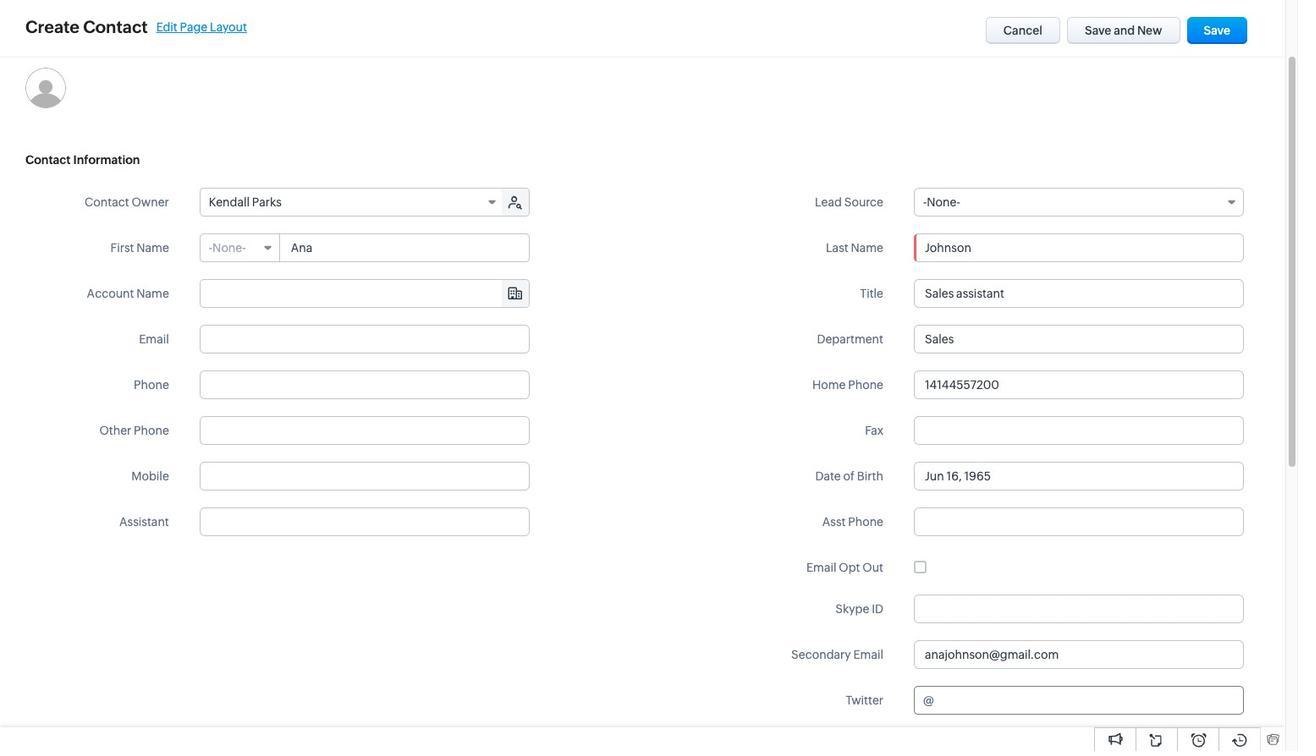 Task type: describe. For each thing, give the bounding box(es) containing it.
layout
[[210, 20, 247, 33]]

last
[[826, 241, 849, 255]]

create contact edit page layout
[[25, 17, 247, 36]]

lead
[[815, 196, 842, 209]]

name for last name
[[851, 241, 884, 255]]

edit
[[156, 20, 178, 33]]

twitter
[[846, 694, 884, 708]]

email for email opt out
[[807, 561, 837, 575]]

contact image
[[25, 33, 109, 47]]

save and new button
[[1068, 17, 1181, 44]]

information
[[73, 153, 140, 167]]

lead source
[[815, 196, 884, 209]]

date of birth
[[816, 470, 884, 483]]

none- for top -none- field
[[927, 196, 961, 209]]

new
[[1138, 24, 1163, 37]]

create
[[25, 17, 79, 36]]

2 vertical spatial email
[[854, 649, 884, 662]]

contact information
[[25, 153, 140, 167]]

phone up other phone
[[134, 378, 169, 392]]

Kendall Parks field
[[200, 189, 504, 216]]

secondary
[[792, 649, 851, 662]]

title
[[861, 287, 884, 301]]

mobile
[[131, 470, 169, 483]]

- for top -none- field
[[924, 196, 927, 209]]

save and new
[[1085, 24, 1163, 37]]

and
[[1114, 24, 1136, 37]]

page
[[180, 20, 208, 33]]

save for save and new
[[1085, 24, 1112, 37]]

fax
[[865, 424, 884, 438]]

name for first name
[[137, 241, 169, 255]]

asst phone
[[823, 516, 884, 529]]

contact owner
[[85, 196, 169, 209]]

0 vertical spatial -none- field
[[914, 188, 1245, 217]]

account
[[87, 287, 134, 301]]

- for -none- field to the left
[[209, 241, 213, 255]]

out
[[863, 561, 884, 575]]

date
[[816, 470, 841, 483]]

kendall
[[209, 196, 250, 209]]

none- for -none- field to the left
[[213, 241, 246, 255]]

contact for contact owner
[[85, 196, 129, 209]]

first
[[110, 241, 134, 255]]

last name
[[826, 241, 884, 255]]

contact for contact information
[[25, 153, 71, 167]]

phone for other phone
[[134, 424, 169, 438]]

email for email
[[139, 333, 169, 346]]

contact for contact image
[[25, 33, 71, 47]]

assistant
[[119, 516, 169, 529]]

kendall parks
[[209, 196, 282, 209]]

secondary email
[[792, 649, 884, 662]]

source
[[845, 196, 884, 209]]



Task type: locate. For each thing, give the bounding box(es) containing it.
department
[[817, 333, 884, 346]]

cancel
[[1004, 24, 1043, 37]]

0 vertical spatial -
[[924, 196, 927, 209]]

-
[[924, 196, 927, 209], [209, 241, 213, 255]]

contact left information
[[25, 153, 71, 167]]

name right last
[[851, 241, 884, 255]]

phone right the asst
[[849, 516, 884, 529]]

home phone
[[813, 378, 884, 392]]

1 horizontal spatial -
[[924, 196, 927, 209]]

1 vertical spatial -
[[209, 241, 213, 255]]

skype id
[[836, 603, 884, 616]]

contact down information
[[85, 196, 129, 209]]

-none-
[[924, 196, 961, 209], [209, 241, 246, 255]]

email down account name
[[139, 333, 169, 346]]

phone for home phone
[[849, 378, 884, 392]]

0 horizontal spatial save
[[1085, 24, 1112, 37]]

0 horizontal spatial email
[[139, 333, 169, 346]]

save right the 'new'
[[1204, 24, 1231, 37]]

home
[[813, 378, 846, 392]]

save
[[1085, 24, 1112, 37], [1204, 24, 1231, 37]]

0 vertical spatial none-
[[927, 196, 961, 209]]

MMM D, YYYY text field
[[914, 462, 1245, 491]]

contact left edit
[[83, 17, 148, 36]]

1 vertical spatial email
[[807, 561, 837, 575]]

1 horizontal spatial -none-
[[924, 196, 961, 209]]

phone right home in the bottom right of the page
[[849, 378, 884, 392]]

phone for asst phone
[[849, 516, 884, 529]]

save for save
[[1204, 24, 1231, 37]]

name for account name
[[137, 287, 169, 301]]

0 vertical spatial -none-
[[924, 196, 961, 209]]

asst
[[823, 516, 846, 529]]

1 horizontal spatial save
[[1204, 24, 1231, 37]]

-none- right the source
[[924, 196, 961, 209]]

1 save from the left
[[1085, 24, 1112, 37]]

contact
[[83, 17, 148, 36], [25, 33, 71, 47], [25, 153, 71, 167], [85, 196, 129, 209]]

save inside save and new button
[[1085, 24, 1112, 37]]

save left and
[[1085, 24, 1112, 37]]

none-
[[927, 196, 961, 209], [213, 241, 246, 255]]

none- down kendall
[[213, 241, 246, 255]]

contact left image
[[25, 33, 71, 47]]

phone
[[134, 378, 169, 392], [849, 378, 884, 392], [134, 424, 169, 438], [849, 516, 884, 529]]

name right account
[[137, 287, 169, 301]]

of
[[844, 470, 855, 483]]

- down kendall
[[209, 241, 213, 255]]

1 vertical spatial none-
[[213, 241, 246, 255]]

1 vertical spatial -none-
[[209, 241, 246, 255]]

0 horizontal spatial -
[[209, 241, 213, 255]]

1 horizontal spatial email
[[807, 561, 837, 575]]

0 horizontal spatial -none-
[[209, 241, 246, 255]]

@
[[924, 694, 935, 708]]

email
[[139, 333, 169, 346], [807, 561, 837, 575], [854, 649, 884, 662]]

email left opt in the bottom right of the page
[[807, 561, 837, 575]]

1 horizontal spatial none-
[[927, 196, 961, 209]]

save inside save button
[[1204, 24, 1231, 37]]

0 horizontal spatial -none- field
[[200, 235, 280, 262]]

-none- down kendall
[[209, 241, 246, 255]]

2 horizontal spatial email
[[854, 649, 884, 662]]

cancel button
[[986, 17, 1061, 44]]

other
[[99, 424, 131, 438]]

None text field
[[281, 235, 529, 262], [200, 280, 529, 307], [200, 508, 530, 537], [914, 508, 1245, 537], [914, 595, 1245, 624], [914, 641, 1245, 670], [937, 687, 1244, 715], [281, 235, 529, 262], [200, 280, 529, 307], [200, 508, 530, 537], [914, 508, 1245, 537], [914, 595, 1245, 624], [914, 641, 1245, 670], [937, 687, 1244, 715]]

0 horizontal spatial none-
[[213, 241, 246, 255]]

skype
[[836, 603, 870, 616]]

email opt out
[[807, 561, 884, 575]]

none- right the source
[[927, 196, 961, 209]]

0 vertical spatial email
[[139, 333, 169, 346]]

owner
[[132, 196, 169, 209]]

parks
[[252, 196, 282, 209]]

-None- field
[[914, 188, 1245, 217], [200, 235, 280, 262]]

name
[[137, 241, 169, 255], [851, 241, 884, 255], [137, 287, 169, 301]]

None text field
[[914, 234, 1245, 262], [914, 279, 1245, 308], [200, 325, 530, 354], [914, 325, 1245, 354], [200, 371, 530, 400], [914, 371, 1245, 400], [200, 417, 530, 445], [914, 417, 1245, 445], [200, 462, 530, 491], [914, 234, 1245, 262], [914, 279, 1245, 308], [200, 325, 530, 354], [914, 325, 1245, 354], [200, 371, 530, 400], [914, 371, 1245, 400], [200, 417, 530, 445], [914, 417, 1245, 445], [200, 462, 530, 491]]

1 vertical spatial -none- field
[[200, 235, 280, 262]]

first name
[[110, 241, 169, 255]]

edit page layout link
[[156, 20, 247, 33]]

image image
[[25, 68, 66, 108]]

other phone
[[99, 424, 169, 438]]

None field
[[200, 280, 529, 307]]

2 save from the left
[[1204, 24, 1231, 37]]

id
[[872, 603, 884, 616]]

email up twitter
[[854, 649, 884, 662]]

account name
[[87, 287, 169, 301]]

opt
[[839, 561, 861, 575]]

birth
[[858, 470, 884, 483]]

phone right other on the bottom left
[[134, 424, 169, 438]]

name right first
[[137, 241, 169, 255]]

image
[[73, 33, 109, 47]]

- right the source
[[924, 196, 927, 209]]

1 horizontal spatial -none- field
[[914, 188, 1245, 217]]

save button
[[1188, 17, 1248, 44]]



Task type: vqa. For each thing, say whether or not it's contained in the screenshot.
Contact Information's contact
yes



